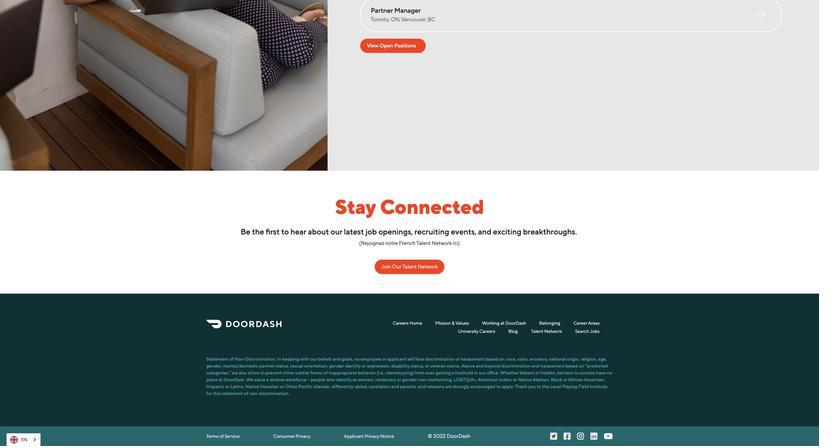 Task type: locate. For each thing, give the bounding box(es) containing it.
1 vertical spatial discrimination
[[502, 364, 531, 369]]

discrimination down race,
[[502, 364, 531, 369]]

islander,
[[314, 384, 331, 389]]

we
[[232, 370, 238, 376]]

or
[[382, 357, 387, 362], [456, 357, 460, 362], [362, 364, 366, 369], [425, 364, 430, 369], [536, 370, 540, 376], [397, 377, 402, 383], [513, 377, 518, 383], [564, 377, 568, 383], [225, 384, 230, 389], [280, 384, 284, 389]]

forms
[[311, 370, 323, 376]]

1 horizontal spatial doordash
[[506, 321, 527, 326]]

0 horizontal spatial native
[[245, 384, 259, 389]]

0 vertical spatial at
[[501, 321, 505, 326]]

harassment
[[461, 357, 485, 362], [541, 364, 565, 369]]

1 vertical spatial based
[[566, 364, 578, 369]]

job
[[366, 227, 377, 236]]

1 vertical spatial a
[[267, 377, 269, 383]]

goals,
[[342, 357, 354, 362]]

other
[[285, 384, 298, 389]]

privacy right the consumer
[[296, 434, 311, 439]]

0 horizontal spatial based
[[486, 357, 499, 362]]

or down stereotyping)
[[397, 377, 402, 383]]

or down diverse
[[280, 384, 284, 389]]

to up value
[[261, 370, 265, 376]]

0 horizontal spatial privacy
[[296, 434, 311, 439]]

1 vertical spatial network
[[418, 264, 438, 270]]

workforce
[[286, 377, 307, 383]]

lci)
[[453, 240, 460, 246]]

1 vertical spatial doordash
[[447, 433, 471, 439]]

barriers
[[558, 370, 573, 376]]

values
[[456, 321, 469, 326]]

0 vertical spatial discrimination
[[425, 357, 455, 362]]

2 horizontal spatial our
[[479, 370, 486, 376]]

the
[[252, 227, 264, 236], [543, 384, 550, 389]]

you
[[529, 384, 536, 389]]

 link
[[578, 433, 584, 440]]

to up african
[[574, 370, 579, 376]]

0 vertical spatial a
[[452, 370, 455, 376]]

&
[[452, 321, 455, 326]]

statement
[[222, 391, 243, 396]]

1 vertical spatial no
[[607, 370, 613, 376]]

doordash for working at doordash
[[506, 321, 527, 326]]

1 vertical spatial at
[[219, 377, 223, 383]]

our right "in" on the right bottom
[[479, 370, 486, 376]]

privacy left notice
[[365, 434, 380, 439]]

1 vertical spatial native
[[245, 384, 259, 389]]

are
[[446, 384, 452, 389]]

1 vertical spatial non-
[[249, 391, 259, 396]]

mission & values link
[[436, 320, 469, 327]]

african
[[569, 377, 584, 383]]

no up identity
[[354, 357, 360, 362]]

1 horizontal spatial a
[[452, 370, 455, 376]]

doordash
[[506, 321, 527, 326], [447, 433, 471, 439]]

0 vertical spatial talent
[[417, 240, 431, 246]]

0 horizontal spatial non-
[[249, 391, 259, 396]]

to right the first
[[281, 227, 289, 236]]

based down "origin,"
[[566, 364, 578, 369]]

or up the status.
[[456, 357, 460, 362]]

join our talent network link
[[375, 260, 445, 274]]

status, down in
[[276, 364, 290, 369]]

or up alaskan,
[[536, 370, 540, 376]]

at inside working at doordash link
[[501, 321, 505, 326]]

0 vertical spatial careers
[[393, 321, 409, 326]]

talent down the belonging link
[[531, 329, 544, 334]]

no right have
[[607, 370, 613, 376]]

1 horizontal spatial status,
[[411, 364, 424, 369]]

0 horizontal spatial gender
[[329, 364, 344, 369]]

a up hawaiian
[[267, 377, 269, 383]]

non- down we at left
[[249, 391, 259, 396]]

open
[[380, 43, 393, 49]]

career areas link
[[574, 320, 600, 327]]

1 horizontal spatial the
[[543, 384, 550, 389]]

foothold
[[456, 370, 474, 376]]

applicant privacy notice link
[[344, 433, 394, 440]]

alaskan,
[[533, 377, 550, 383]]

0 horizontal spatial discrimination
[[425, 357, 455, 362]]

subtler
[[295, 370, 310, 376]]

discrimination:
[[246, 357, 277, 362]]

or up behavior
[[362, 364, 366, 369]]

2 vertical spatial talent
[[531, 329, 544, 334]]

success
[[580, 370, 596, 376]]

hidden,
[[541, 370, 557, 376]]

at inside statement of non-discrimination: in keeping with our beliefs and goals, no employee or applicant will face discrimination or harassment based on: race, color, ancestry, national origin, religion, age, gender, marital/domestic partner status, sexual orientation, gender identity or expression, disability status, or veteran status. above and beyond discrimination and harassment based on "protected categories," we also strive to prevent other subtler forms of inappropriate behavior (i.e., stereotyping) from ever gaining a foothold in our office. whether blatant or hidden, barriers to success have no place at doordash. we value a diverse workforce – people who identify as women, nonbinary or gender non-conforming, lgbtqia+, american indian or native alaskan, black or african american, hispanic or latinx, native hawaiian or other pacific islander, differently-abled, caretakers and parents, and veterans are strongly encouraged to apply. thank you to the level playing field institute for this statement of non-discrimination.
[[219, 377, 223, 383]]

network down (rejoignez notre french talent network lci) 'link'
[[418, 264, 438, 270]]

view open positions
[[367, 43, 416, 49]]

status, down face
[[411, 364, 424, 369]]

employee
[[361, 357, 381, 362]]

disability
[[391, 364, 410, 369]]

1 vertical spatial careers
[[480, 329, 496, 334]]

and right parents,
[[418, 384, 426, 389]]

the down alaskan,
[[543, 384, 550, 389]]

talent right our in the bottom of the page
[[403, 264, 417, 270]]

or down barriers
[[564, 377, 568, 383]]

of right terms
[[220, 434, 224, 439]]

network down the belonging link
[[545, 329, 563, 334]]

at right working
[[501, 321, 505, 326]]

native down we at left
[[245, 384, 259, 389]]

american
[[478, 377, 498, 383]]

based up beyond
[[486, 357, 499, 362]]

at down the categories,"
[[219, 377, 223, 383]]

ever
[[426, 370, 435, 376]]

0 vertical spatial our
[[331, 227, 343, 236]]

pacific
[[299, 384, 313, 389]]

above
[[462, 364, 475, 369]]

doordash up blog link
[[506, 321, 527, 326]]

1 horizontal spatial careers
[[480, 329, 496, 334]]

1 horizontal spatial no
[[607, 370, 613, 376]]

1 horizontal spatial privacy
[[365, 434, 380, 439]]

discrimination up veteran
[[425, 357, 455, 362]]

the right "be"
[[252, 227, 264, 236]]

to right you
[[537, 384, 542, 389]]

0 horizontal spatial the
[[252, 227, 264, 236]]

"protected
[[586, 364, 608, 369]]

talent down recruiting
[[417, 240, 431, 246]]

applicant
[[344, 434, 364, 439]]

our left latest
[[331, 227, 343, 236]]

stay connected
[[335, 195, 484, 218]]

face
[[416, 357, 424, 362]]

0 vertical spatial non-
[[418, 377, 428, 383]]

1 vertical spatial the
[[543, 384, 550, 389]]

harassment up hidden,
[[541, 364, 565, 369]]

and down nonbinary
[[392, 384, 399, 389]]

our
[[331, 227, 343, 236], [310, 357, 317, 362], [479, 370, 486, 376]]

0 horizontal spatial our
[[310, 357, 317, 362]]

 link
[[551, 433, 558, 440]]

0 horizontal spatial at
[[219, 377, 223, 383]]

privacy for consumer
[[296, 434, 311, 439]]

or down whether
[[513, 377, 518, 383]]

harassment up above
[[461, 357, 485, 362]]

indian
[[499, 377, 512, 383]]

network left lci)
[[432, 240, 452, 246]]

search jobs
[[576, 329, 600, 334]]

playing
[[563, 384, 578, 389]]

list containing careers home
[[349, 320, 613, 336]]

native down blatant
[[519, 377, 532, 383]]

field
[[579, 384, 589, 389]]

privacy inside applicant privacy notice "link"
[[365, 434, 380, 439]]

value
[[255, 377, 266, 383]]

gender up inappropriate
[[329, 364, 344, 369]]

 link
[[564, 433, 571, 440]]

join our talent network
[[382, 264, 438, 270]]

abled,
[[355, 384, 368, 389]]

latinx,
[[231, 384, 244, 389]]

gender up parents,
[[402, 377, 417, 383]]

beliefs
[[318, 357, 332, 362]]

(rejoignez notre french talent network lci)
[[359, 240, 460, 246]]

vancouver,
[[402, 16, 427, 23]]

careers left home
[[393, 321, 409, 326]]

Language field
[[7, 434, 41, 446]]

openings,
[[379, 227, 413, 236]]

doordash right the 2022
[[447, 433, 471, 439]]

1 horizontal spatial gender
[[402, 377, 417, 383]]

discrimination
[[425, 357, 455, 362], [502, 364, 531, 369]]

list
[[349, 320, 613, 336]]

1 horizontal spatial native
[[519, 377, 532, 383]]

a down the status.
[[452, 370, 455, 376]]

service
[[225, 434, 240, 439]]

0 vertical spatial network
[[432, 240, 452, 246]]

will
[[408, 357, 415, 362]]

hear
[[291, 227, 306, 236]]

0 horizontal spatial doordash
[[447, 433, 471, 439]]

0 vertical spatial doordash
[[506, 321, 527, 326]]

0 horizontal spatial harassment
[[461, 357, 485, 362]]

terms of service link
[[206, 433, 240, 440]]

1 privacy from the left
[[296, 434, 311, 439]]

view open positions link
[[361, 39, 426, 53]]

0 horizontal spatial status,
[[276, 364, 290, 369]]

at
[[501, 321, 505, 326], [219, 377, 223, 383]]

careers down working
[[480, 329, 496, 334]]

doordash inside list
[[447, 433, 471, 439]]

behavior
[[358, 370, 376, 376]]

and left goals,
[[333, 357, 341, 362]]

english flag image
[[10, 436, 18, 444]]


[[755, 9, 766, 20]]

0 horizontal spatial no
[[354, 357, 360, 362]]

applicant
[[387, 357, 407, 362]]

of left non-
[[229, 357, 234, 362]]

0 horizontal spatial careers
[[393, 321, 409, 326]]

2 privacy from the left
[[365, 434, 380, 439]]

strive
[[248, 370, 260, 376]]

non- down from
[[418, 377, 428, 383]]

0 vertical spatial harassment
[[461, 357, 485, 362]]

1 vertical spatial talent
[[403, 264, 417, 270]]

national
[[550, 357, 566, 362]]

applicant privacy notice
[[344, 434, 394, 439]]

and up "in" on the right bottom
[[476, 364, 484, 369]]

place
[[206, 377, 218, 383]]

this
[[213, 391, 221, 396]]

0 horizontal spatial a
[[267, 377, 269, 383]]

encouraged
[[471, 384, 496, 389]]

2 vertical spatial our
[[479, 370, 486, 376]]

our up orientation,
[[310, 357, 317, 362]]

1 horizontal spatial harassment
[[541, 364, 565, 369]]

0 vertical spatial no
[[354, 357, 360, 362]]

jobs
[[591, 329, 600, 334]]

privacy inside consumer privacy link
[[296, 434, 311, 439]]

1 horizontal spatial our
[[331, 227, 343, 236]]

blog
[[509, 329, 518, 334]]

careers inside the careers home link
[[393, 321, 409, 326]]

1 horizontal spatial at
[[501, 321, 505, 326]]



Task type: vqa. For each thing, say whether or not it's contained in the screenshot.
the applicant
yes



Task type: describe. For each thing, give the bounding box(es) containing it.
from
[[415, 370, 425, 376]]

careers home
[[393, 321, 423, 326]]

also
[[239, 370, 247, 376]]

marital/domestic
[[223, 364, 259, 369]]

notice
[[381, 434, 394, 439]]

identity
[[345, 364, 361, 369]]

who
[[326, 377, 335, 383]]

university careers link
[[458, 328, 496, 335]]

status.
[[447, 364, 461, 369]]

or up expression,
[[382, 357, 387, 362]]

talent network link
[[531, 328, 563, 335]]

gaining
[[436, 370, 451, 376]]

consumer privacy
[[274, 434, 311, 439]]

0 vertical spatial gender
[[329, 364, 344, 369]]

non-
[[235, 357, 246, 362]]

hawaiian
[[260, 384, 279, 389]]


[[564, 433, 571, 440]]

categories,"
[[206, 370, 231, 376]]

working at doordash link
[[482, 320, 527, 327]]

french
[[399, 240, 416, 246]]

gender,
[[206, 364, 222, 369]]

terms of service
[[206, 434, 240, 439]]

© 2022 doordash list
[[206, 433, 471, 440]]

veteran
[[430, 364, 446, 369]]

consumer
[[274, 434, 295, 439]]

privacy for applicant
[[365, 434, 380, 439]]

positions
[[395, 43, 416, 49]]

mission & values
[[436, 321, 469, 326]]

statement
[[206, 357, 229, 362]]

keeping
[[283, 357, 299, 362]]

1 vertical spatial gender
[[402, 377, 417, 383]]

thank
[[515, 384, 528, 389]]

other
[[283, 370, 294, 376]]

2 vertical spatial network
[[545, 329, 563, 334]]

and right events,
[[478, 227, 492, 236]]

(rejoignez
[[359, 240, 384, 246]]

1 horizontal spatial based
[[566, 364, 578, 369]]


[[551, 433, 558, 440]]

strongly
[[453, 384, 470, 389]]

terms
[[206, 434, 219, 439]]

1 vertical spatial harassment
[[541, 364, 565, 369]]

be
[[241, 227, 250, 236]]

institute
[[590, 384, 608, 389]]

areas
[[589, 321, 600, 326]]

partner
[[260, 364, 275, 369]]

of up who in the left bottom of the page
[[324, 370, 328, 376]]

partner
[[371, 7, 393, 14]]

first
[[266, 227, 280, 236]]

on;
[[391, 16, 401, 23]]

to left apply.
[[497, 384, 501, 389]]

 link
[[604, 433, 613, 440]]

© 2022 doordash
[[428, 433, 471, 439]]

working
[[482, 321, 500, 326]]

 link
[[591, 433, 598, 440]]

manager
[[395, 7, 421, 14]]

and down ancestry, on the bottom right
[[532, 364, 540, 369]]

1 vertical spatial our
[[310, 357, 317, 362]]

notre
[[386, 240, 398, 246]]

origin,
[[567, 357, 580, 362]]

0 vertical spatial the
[[252, 227, 264, 236]]

doordash for © 2022 doordash
[[447, 433, 471, 439]]

1 horizontal spatial non-
[[418, 377, 428, 383]]

©
[[428, 433, 433, 439]]

0 vertical spatial based
[[486, 357, 499, 362]]


[[591, 433, 598, 440]]

careers inside career areas university careers
[[480, 329, 496, 334]]

view
[[367, 43, 379, 49]]

working at doordash
[[482, 321, 527, 326]]

belonging
[[540, 321, 561, 326]]

nonbinary
[[375, 377, 396, 383]]

0 vertical spatial native
[[519, 377, 532, 383]]

(rejoignez notre french talent network lci) link
[[359, 240, 460, 246]]

ancestry,
[[530, 357, 549, 362]]

1 status, from the left
[[276, 364, 290, 369]]

on:
[[500, 357, 506, 362]]

(i.e.,
[[377, 370, 385, 376]]

exciting
[[493, 227, 522, 236]]

recruiting
[[415, 227, 450, 236]]

career areas university careers
[[458, 321, 600, 334]]

have
[[597, 370, 606, 376]]

or up ever
[[425, 364, 430, 369]]


[[578, 433, 584, 440]]

in
[[278, 357, 282, 362]]

university
[[458, 329, 479, 334]]

or up statement
[[225, 384, 230, 389]]

of inside © 2022 doordash list
[[220, 434, 224, 439]]

american,
[[584, 377, 605, 383]]

sexual
[[290, 364, 303, 369]]

2 status, from the left
[[411, 364, 424, 369]]

blatant
[[520, 370, 535, 376]]

1 horizontal spatial discrimination
[[502, 364, 531, 369]]

color,
[[518, 357, 529, 362]]

discrimination.
[[259, 391, 290, 396]]

the inside statement of non-discrimination: in keeping with our beliefs and goals, no employee or applicant will face discrimination or harassment based on: race, color, ancestry, national origin, religion, age, gender, marital/domestic partner status, sexual orientation, gender identity or expression, disability status, or veteran status. above and beyond discrimination and harassment based on "protected categories," we also strive to prevent other subtler forms of inappropriate behavior (i.e., stereotyping) from ever gaining a foothold in our office. whether blatant or hidden, barriers to success have no place at doordash. we value a diverse workforce – people who identify as women, nonbinary or gender non-conforming, lgbtqia+, american indian or native alaskan, black or african american, hispanic or latinx, native hawaiian or other pacific islander, differently-abled, caretakers and parents, and veterans are strongly encouraged to apply. thank you to the level playing field institute for this statement of non-discrimination.
[[543, 384, 550, 389]]

prevent
[[266, 370, 282, 376]]

join
[[382, 264, 391, 270]]

identify
[[336, 377, 352, 383]]

office.
[[487, 370, 500, 376]]

of down latinx,
[[244, 391, 248, 396]]

with
[[300, 357, 309, 362]]

caretakers
[[369, 384, 391, 389]]



